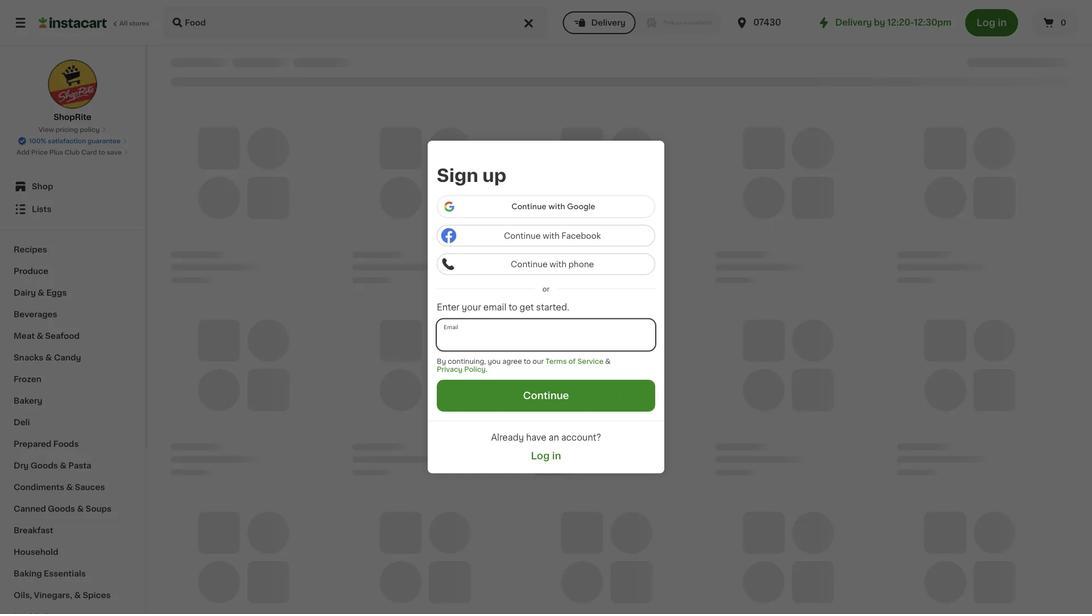 Task type: vqa. For each thing, say whether or not it's contained in the screenshot.
the topmost With
yes



Task type: describe. For each thing, give the bounding box(es) containing it.
enter
[[437, 303, 460, 312]]

12:20-
[[888, 18, 915, 27]]

prepared foods link
[[7, 434, 138, 455]]

pasta
[[68, 462, 91, 470]]

delivery button
[[563, 11, 636, 34]]

candy
[[54, 354, 81, 362]]

shop link
[[7, 175, 138, 198]]

breakfast
[[14, 527, 53, 535]]

prepared
[[14, 440, 51, 448]]

terms of service link
[[546, 358, 604, 366]]

terms
[[546, 358, 567, 365]]

by
[[437, 358, 446, 365]]

continue for continue
[[523, 391, 569, 401]]

instacart logo image
[[39, 16, 107, 30]]

started.
[[536, 303, 570, 312]]

baking
[[14, 570, 42, 578]]

shoprite
[[54, 113, 91, 121]]

condiments & sauces
[[14, 484, 105, 492]]

oils, vinegars, & spices
[[14, 592, 111, 600]]

breakfast link
[[7, 520, 138, 542]]

view
[[39, 127, 54, 133]]

delivery for delivery
[[592, 19, 626, 27]]

satisfaction
[[48, 138, 86, 144]]

account?
[[561, 434, 601, 442]]

spices
[[83, 592, 111, 600]]

by continuing, you agree to our terms of service & privacy policy .
[[437, 358, 611, 373]]

dairy & eggs link
[[7, 282, 138, 304]]

& right meat
[[37, 332, 43, 340]]

100% satisfaction guarantee button
[[18, 134, 127, 146]]

dry goods & pasta
[[14, 462, 91, 470]]

condiments
[[14, 484, 64, 492]]

continue with phone button
[[437, 253, 656, 275]]

phone
[[569, 260, 594, 268]]

get
[[520, 303, 534, 312]]

view pricing policy link
[[39, 125, 106, 134]]

beverages
[[14, 311, 57, 319]]

guarantee
[[88, 138, 121, 144]]

club
[[65, 149, 80, 156]]

already
[[491, 434, 524, 442]]

lists
[[32, 205, 51, 213]]

delivery by 12:20-12:30pm link
[[817, 16, 952, 30]]

continue with facebook
[[504, 232, 601, 240]]

oils,
[[14, 592, 32, 600]]

frozen link
[[7, 369, 138, 390]]

goods for dry
[[31, 462, 58, 470]]

facebook
[[562, 232, 601, 240]]

bakery
[[14, 397, 42, 405]]

100%
[[29, 138, 46, 144]]

.
[[486, 366, 488, 373]]

dairy
[[14, 289, 36, 297]]

continuing,
[[448, 358, 486, 365]]

privacy policy link
[[437, 366, 486, 373]]

delivery for delivery by 12:20-12:30pm
[[836, 18, 872, 27]]

dry goods & pasta link
[[7, 455, 138, 477]]

produce
[[14, 267, 48, 275]]

meat & seafood
[[14, 332, 80, 340]]

of
[[569, 358, 576, 365]]

deli link
[[7, 412, 138, 434]]

stores
[[129, 20, 149, 26]]

save
[[107, 149, 122, 156]]

delivery by 12:20-12:30pm
[[836, 18, 952, 27]]

enter your email to get started.
[[437, 303, 570, 312]]

goods for canned
[[48, 505, 75, 513]]

by
[[874, 18, 886, 27]]

condiments & sauces link
[[7, 477, 138, 499]]

sign up
[[437, 167, 507, 185]]

07430
[[754, 18, 782, 27]]

soups
[[86, 505, 112, 513]]

1 vertical spatial log
[[531, 451, 550, 461]]

view pricing policy
[[39, 127, 100, 133]]

with for phone
[[550, 260, 567, 268]]



Task type: locate. For each thing, give the bounding box(es) containing it.
continue for continue with phone
[[511, 260, 548, 268]]

already have an account?
[[491, 434, 601, 442]]

have
[[526, 434, 547, 442]]

add price plus club card to save link
[[17, 148, 129, 157]]

continue up or
[[511, 260, 548, 268]]

0 horizontal spatial to
[[99, 149, 105, 156]]

household link
[[7, 542, 138, 563]]

to left our
[[524, 358, 531, 365]]

snacks & candy
[[14, 354, 81, 362]]

2 vertical spatial continue
[[523, 391, 569, 401]]

1 vertical spatial goods
[[48, 505, 75, 513]]

up
[[483, 167, 507, 185]]

dry
[[14, 462, 29, 470]]

with left phone at top right
[[550, 260, 567, 268]]

continue button
[[437, 380, 656, 412]]

& left spices
[[74, 592, 81, 600]]

0 vertical spatial log in button
[[966, 9, 1019, 36]]

goods down condiments & sauces
[[48, 505, 75, 513]]

privacy
[[437, 366, 463, 373]]

plus
[[49, 149, 63, 156]]

to left the "get"
[[509, 303, 518, 312]]

1 vertical spatial with
[[550, 260, 567, 268]]

policy
[[80, 127, 100, 133]]

frozen
[[14, 376, 41, 384]]

1 horizontal spatial in
[[998, 18, 1007, 28]]

continue with facebook button
[[437, 225, 656, 247]]

to inside by continuing, you agree to our terms of service & privacy policy .
[[524, 358, 531, 365]]

to down guarantee
[[99, 149, 105, 156]]

log
[[977, 18, 996, 28], [531, 451, 550, 461]]

your
[[462, 303, 481, 312]]

our
[[533, 358, 544, 365]]

1 vertical spatial to
[[509, 303, 518, 312]]

0 vertical spatial in
[[998, 18, 1007, 28]]

1 horizontal spatial log
[[977, 18, 996, 28]]

0 vertical spatial with
[[543, 232, 560, 240]]

all stores link
[[39, 7, 150, 39]]

canned goods & soups
[[14, 505, 112, 513]]

continue down our
[[523, 391, 569, 401]]

household
[[14, 549, 58, 557]]

& left 'sauces' at the left
[[66, 484, 73, 492]]

1 vertical spatial continue
[[511, 260, 548, 268]]

0 horizontal spatial delivery
[[592, 19, 626, 27]]

service
[[578, 358, 604, 365]]

meat
[[14, 332, 35, 340]]

goods down prepared foods
[[31, 462, 58, 470]]

0 horizontal spatial log in
[[531, 451, 561, 461]]

baking essentials link
[[7, 563, 138, 585]]

vinegars,
[[34, 592, 72, 600]]

all stores
[[120, 20, 149, 26]]

12:30pm
[[915, 18, 952, 27]]

in left the 0 button
[[998, 18, 1007, 28]]

goods
[[31, 462, 58, 470], [48, 505, 75, 513]]

dairy & eggs
[[14, 289, 67, 297]]

1 vertical spatial log in
[[531, 451, 561, 461]]

you
[[488, 358, 501, 365]]

2 horizontal spatial to
[[524, 358, 531, 365]]

service type group
[[563, 11, 722, 34]]

with
[[543, 232, 560, 240], [550, 260, 567, 268]]

1 horizontal spatial log in button
[[966, 9, 1019, 36]]

1 horizontal spatial log in
[[977, 18, 1007, 28]]

all
[[120, 20, 128, 26]]

snacks
[[14, 354, 43, 362]]

beverages link
[[7, 304, 138, 326]]

pricing
[[56, 127, 78, 133]]

shop
[[32, 183, 53, 191]]

0 vertical spatial log
[[977, 18, 996, 28]]

continue
[[504, 232, 541, 240], [511, 260, 548, 268], [523, 391, 569, 401]]

shoprite logo image
[[48, 59, 98, 109]]

& inside by continuing, you agree to our terms of service & privacy policy .
[[606, 358, 611, 365]]

bakery link
[[7, 390, 138, 412]]

log in
[[977, 18, 1007, 28], [531, 451, 561, 461]]

continue for continue with facebook
[[504, 232, 541, 240]]

& left candy
[[45, 354, 52, 362]]

add
[[17, 149, 30, 156]]

delivery inside button
[[592, 19, 626, 27]]

1 horizontal spatial delivery
[[836, 18, 872, 27]]

with for facebook
[[543, 232, 560, 240]]

deli
[[14, 419, 30, 427]]

continue up continue with phone button
[[504, 232, 541, 240]]

0
[[1061, 19, 1067, 27]]

an
[[549, 434, 559, 442]]

0 vertical spatial goods
[[31, 462, 58, 470]]

1 vertical spatial log in button
[[518, 450, 575, 462]]

canned goods & soups link
[[7, 499, 138, 520]]

baking essentials
[[14, 570, 86, 578]]

& right the service on the bottom right of page
[[606, 358, 611, 365]]

Email email field
[[437, 320, 656, 351]]

eggs
[[46, 289, 67, 297]]

0 horizontal spatial in
[[552, 451, 561, 461]]

None search field
[[163, 7, 548, 39]]

continue inside button
[[511, 260, 548, 268]]

with inside continue with phone button
[[550, 260, 567, 268]]

2 vertical spatial to
[[524, 358, 531, 365]]

& left "pasta" in the bottom of the page
[[60, 462, 66, 470]]

sign
[[437, 167, 479, 185]]

snacks & candy link
[[7, 347, 138, 369]]

0 horizontal spatial log in button
[[518, 450, 575, 462]]

& left eggs
[[38, 289, 44, 297]]

oils, vinegars, & spices link
[[7, 585, 138, 607]]

essentials
[[44, 570, 86, 578]]

price
[[31, 149, 48, 156]]

log right 12:30pm
[[977, 18, 996, 28]]

or
[[543, 286, 550, 292]]

agree
[[503, 358, 522, 365]]

& left soups
[[77, 505, 84, 513]]

prepared foods
[[14, 440, 79, 448]]

in
[[998, 18, 1007, 28], [552, 451, 561, 461]]

0 vertical spatial to
[[99, 149, 105, 156]]

canned
[[14, 505, 46, 513]]

0 vertical spatial continue
[[504, 232, 541, 240]]

add price plus club card to save
[[17, 149, 122, 156]]

policy
[[464, 366, 486, 373]]

meat & seafood link
[[7, 326, 138, 347]]

with up continue with phone
[[543, 232, 560, 240]]

sauces
[[75, 484, 105, 492]]

1 vertical spatial in
[[552, 451, 561, 461]]

recipes
[[14, 246, 47, 254]]

07430 button
[[736, 7, 804, 39]]

0 vertical spatial log in
[[977, 18, 1007, 28]]

0 horizontal spatial log
[[531, 451, 550, 461]]

card
[[81, 149, 97, 156]]

1 horizontal spatial to
[[509, 303, 518, 312]]

in down an
[[552, 451, 561, 461]]

with inside continue with facebook button
[[543, 232, 560, 240]]

log down have at the bottom
[[531, 451, 550, 461]]

delivery
[[836, 18, 872, 27], [592, 19, 626, 27]]



